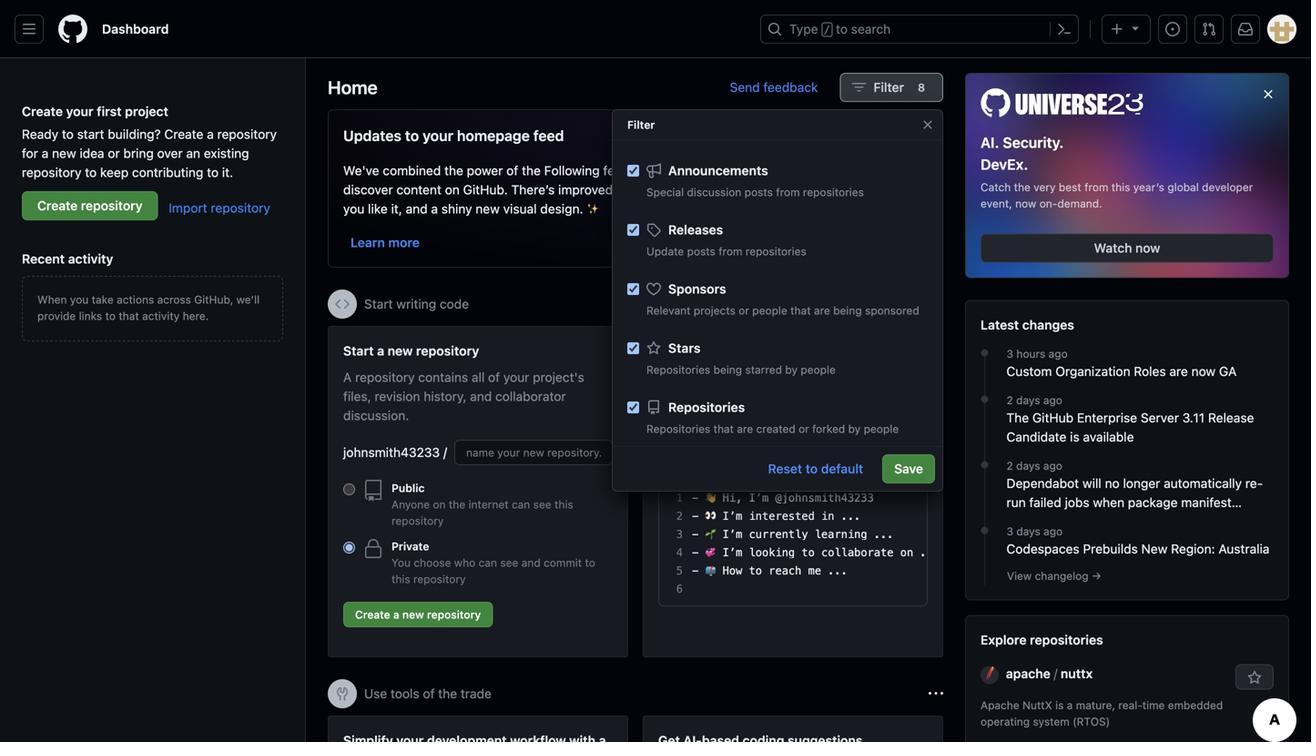 Task type: describe. For each thing, give the bounding box(es) containing it.
now inside 3 hours ago custom organization roles are now ga
[[1192, 364, 1216, 379]]

share information about yourself by creating a profile readme, which appears at the top of your profile page.
[[659, 370, 920, 423]]

plus image
[[1111, 22, 1125, 36]]

1 horizontal spatial filter
[[874, 80, 905, 95]]

the inside share information about yourself by creating a profile readme, which appears at the top of your profile page.
[[872, 389, 891, 404]]

reset to default button
[[757, 455, 876, 484]]

sponsors
[[669, 281, 727, 297]]

create for create your first project ready to start building? create a repository for a new idea or bring over an existing repository to keep contributing to it.
[[22, 104, 63, 119]]

3 for custom organization roles are now ga
[[1007, 348, 1014, 360]]

files,
[[343, 389, 371, 404]]

... up collaborate at right
[[874, 528, 894, 541]]

the inside public anyone on the internet can see this repository
[[449, 498, 466, 511]]

new up revision
[[388, 343, 413, 358]]

start for start a new repository
[[343, 343, 374, 358]]

candidate
[[1007, 430, 1067, 445]]

johnsmith43233 for johnsmith43233 / readme .md
[[674, 455, 766, 467]]

recent
[[22, 251, 65, 266]]

introduce yourself with a profile readme
[[659, 343, 910, 358]]

close image
[[1262, 87, 1276, 102]]

dot fill image for codespaces prebuilds new region: australia
[[978, 523, 993, 538]]

menu containing announcements
[[613, 148, 943, 629]]

1 horizontal spatial from
[[776, 186, 800, 199]]

👀
[[706, 510, 716, 523]]

repository up contains
[[416, 343, 479, 358]]

mature,
[[1077, 699, 1116, 712]]

feed up filtering
[[604, 163, 630, 178]]

ago for custom
[[1049, 348, 1068, 360]]

can inside 'we've combined the power of the following feed with the for you feed so there's one place to discover content on github. there's improved filtering so you can customize your feed exactly how you like it, and a shiny new visual design. ✨'
[[707, 182, 728, 197]]

1 horizontal spatial are
[[814, 304, 831, 317]]

introduce
[[659, 343, 718, 358]]

a right "for"
[[42, 146, 49, 161]]

i'm down hi,
[[723, 510, 743, 523]]

your inside the 'a repository contains all of your project's files, revision history, and collaborator discussion.'
[[504, 370, 530, 385]]

or inside create your first project ready to start building? create a repository for a new idea or bring over an existing repository to keep contributing to it.
[[108, 146, 120, 161]]

1 vertical spatial repositories
[[746, 245, 807, 258]]

0 vertical spatial readme
[[857, 343, 910, 358]]

you inside when you take actions across github, we'll provide links to that activity here.
[[70, 293, 89, 306]]

yourself inside share information about yourself by creating a profile readme, which appears at the top of your profile page.
[[804, 370, 851, 385]]

the up 'there's'
[[522, 163, 541, 178]]

to inside when you take actions across github, we'll provide links to that activity here.
[[105, 310, 116, 322]]

a down relevant projects or people that are being sponsored
[[804, 343, 811, 358]]

in
[[822, 510, 835, 523]]

can inside private you choose who can see and commit to this repository
[[479, 557, 497, 569]]

code
[[440, 297, 469, 312]]

event,
[[981, 197, 1013, 210]]

2 for dependabot will no longer automatically re- run failed jobs when package manifest changes
[[1007, 460, 1014, 472]]

contributing
[[132, 165, 203, 180]]

hours
[[1017, 348, 1046, 360]]

year's
[[1134, 181, 1165, 194]]

days for dependabot
[[1017, 460, 1041, 472]]

0 vertical spatial changes
[[1023, 318, 1075, 333]]

3 hours ago custom organization roles are now ga
[[1007, 348, 1237, 379]]

3.11
[[1183, 410, 1205, 426]]

reach
[[769, 565, 802, 578]]

1 vertical spatial repositories
[[669, 400, 745, 415]]

to inside 'we've combined the power of the following feed with the for you feed so there's one place to discover content on github. there's improved filtering so you can customize your feed exactly how you like it, and a shiny new visual design. ✨'
[[882, 163, 894, 178]]

a
[[343, 370, 352, 385]]

use tools of the trade
[[364, 686, 492, 701]]

like
[[368, 201, 388, 216]]

start for start writing code
[[364, 297, 393, 312]]

universe23 image
[[981, 88, 1144, 117]]

system
[[1033, 716, 1070, 728]]

1 vertical spatial profile
[[669, 389, 706, 404]]

the
[[1007, 410, 1030, 426]]

1 - 👋 hi, i'm @johnsmith43233 2 - 👀 i'm interested in ... 3 - 🌱 i'm currently learning ... 4 - 💞️ i'm looking to collaborate on ... 5 - 📫 how to reach me ... 6
[[677, 492, 940, 596]]

ai.
[[981, 134, 1000, 151]]

3 for codespaces prebuilds new region: australia
[[1007, 525, 1014, 538]]

real-
[[1119, 699, 1143, 712]]

heart image
[[647, 282, 661, 297]]

new inside button
[[403, 609, 424, 621]]

by right 'forked'
[[849, 423, 861, 435]]

it.
[[222, 165, 233, 180]]

now inside ai. security. devex. catch the very best from this year's global developer event, now on-demand.
[[1016, 197, 1037, 210]]

for
[[22, 146, 38, 161]]

that inside when you take actions across github, we'll provide links to that activity here.
[[119, 310, 139, 322]]

are inside 3 hours ago custom organization roles are now ga
[[1170, 364, 1189, 379]]

create a new repository button
[[343, 602, 493, 628]]

github.
[[463, 182, 508, 197]]

creating
[[872, 370, 920, 385]]

when
[[1094, 495, 1125, 510]]

on inside 'we've combined the power of the following feed with the for you feed so there's one place to discover content on github. there's improved filtering so you can customize your feed exactly how you like it, and a shiny new visual design. ✨'
[[445, 182, 460, 197]]

... right me
[[828, 565, 848, 578]]

0 vertical spatial so
[[761, 163, 775, 178]]

homepage
[[457, 127, 530, 144]]

why am i seeing this? image for start writing code
[[929, 297, 944, 312]]

reset to default
[[768, 461, 864, 476]]

your inside share information about yourself by creating a profile readme, which appears at the top of your profile page.
[[674, 408, 700, 423]]

repository inside public anyone on the internet can see this repository
[[392, 515, 444, 527]]

building?
[[108, 127, 161, 142]]

repo image for public
[[363, 480, 384, 502]]

repository down "for"
[[22, 165, 82, 180]]

to up combined
[[405, 127, 419, 144]]

reset
[[768, 461, 803, 476]]

latest changes
[[981, 318, 1075, 333]]

repository inside the 'a repository contains all of your project's files, revision history, and collaborator discussion.'
[[355, 370, 415, 385]]

changelog
[[1035, 570, 1089, 583]]

exactly
[[854, 182, 896, 197]]

writing
[[397, 297, 437, 312]]

there's
[[778, 163, 818, 178]]

new inside 'we've combined the power of the following feed with the for you feed so there's one place to discover content on github. there's improved filtering so you can customize your feed exactly how you like it, and a shiny new visual design. ✨'
[[476, 201, 500, 216]]

the up special
[[661, 163, 680, 178]]

anyone
[[392, 498, 430, 511]]

power
[[467, 163, 503, 178]]

i'm right 🌱
[[723, 528, 743, 541]]

/ for johnsmith43233 / readme .md
[[768, 455, 775, 467]]

explore repositories navigation
[[966, 615, 1290, 742]]

x image
[[914, 127, 928, 142]]

learn more link
[[351, 235, 420, 250]]

nuttx
[[1061, 666, 1093, 682]]

1 horizontal spatial being
[[834, 304, 862, 317]]

2 for the github enterprise server 3.11 release candidate is available
[[1007, 394, 1014, 407]]

... up learning
[[841, 510, 861, 523]]

of right tools
[[423, 686, 435, 701]]

5 - from the top
[[692, 565, 699, 578]]

looking
[[749, 547, 795, 559]]

collaborate
[[822, 547, 894, 559]]

repository down 'it.'
[[211, 201, 271, 216]]

dot fill image for dependabot will no longer automatically re- run failed jobs when package manifest changes
[[978, 458, 993, 472]]

codespaces prebuilds new region: australia link
[[1007, 540, 1274, 559]]

your up combined
[[423, 127, 454, 144]]

0 horizontal spatial activity
[[68, 251, 113, 266]]

when you take actions across github, we'll provide links to that activity here.
[[37, 293, 260, 322]]

watch now link
[[981, 234, 1274, 263]]

take
[[92, 293, 114, 306]]

0 horizontal spatial so
[[665, 182, 679, 197]]

2 horizontal spatial that
[[791, 304, 811, 317]]

ago for the
[[1044, 394, 1063, 407]]

2 vertical spatial or
[[799, 423, 810, 435]]

none radio inside create a new repository element
[[343, 542, 355, 554]]

you down for
[[682, 182, 704, 197]]

i'm up how
[[723, 547, 743, 559]]

no
[[1105, 476, 1120, 491]]

releases
[[669, 222, 724, 237]]

repositories for stars
[[647, 363, 711, 376]]

dependabot will no longer automatically re- run failed jobs when package manifest changes link
[[1007, 474, 1274, 529]]

who
[[454, 557, 476, 569]]

across
[[157, 293, 191, 306]]

create up an
[[164, 127, 204, 142]]

your inside 'we've combined the power of the following feed with the for you feed so there's one place to discover content on github. there's improved filtering so you can customize your feed exactly how you like it, and a shiny new visual design. ✨'
[[795, 182, 821, 197]]

public anyone on the internet can see this repository
[[392, 482, 574, 527]]

all
[[472, 370, 485, 385]]

1 horizontal spatial posts
[[745, 186, 773, 199]]

3 - from the top
[[692, 528, 699, 541]]

you
[[392, 557, 411, 569]]

(rtos)
[[1073, 716, 1111, 728]]

demand.
[[1058, 197, 1103, 210]]

0 horizontal spatial from
[[719, 245, 743, 258]]

6
[[677, 583, 683, 596]]

nuttx
[[1023, 699, 1053, 712]]

custom
[[1007, 364, 1053, 379]]

a up revision
[[377, 343, 385, 358]]

by down introduce yourself with a profile readme
[[786, 363, 798, 376]]

special
[[647, 186, 684, 199]]

/ for type / to search
[[824, 24, 831, 36]]

relevant projects or people that are being sponsored
[[647, 304, 920, 317]]

revision
[[375, 389, 420, 404]]

the left trade
[[438, 686, 457, 701]]

longer
[[1124, 476, 1161, 491]]

send feedback link
[[730, 78, 818, 97]]

and inside private you choose who can see and commit to this repository
[[522, 557, 541, 569]]

re-
[[1246, 476, 1264, 491]]

a up existing
[[207, 127, 214, 142]]

see inside private you choose who can see and commit to this repository
[[500, 557, 519, 569]]

best
[[1059, 181, 1082, 194]]

readme,
[[710, 389, 765, 404]]

a inside apache nuttx is a mature, real-time embedded operating system (rtos)
[[1068, 699, 1074, 712]]

.md
[[816, 455, 836, 467]]

why am i seeing this? image for use tools of the trade
[[929, 687, 944, 701]]

the inside ai. security. devex. catch the very best from this year's global developer event, now on-demand.
[[1015, 181, 1031, 194]]

3 inside 1 - 👋 hi, i'm @johnsmith43233 2 - 👀 i'm interested in ... 3 - 🌱 i'm currently learning ... 4 - 💞️ i'm looking to collaborate on ... 5 - 📫 how to reach me ... 6
[[677, 528, 683, 541]]

1 vertical spatial people
[[801, 363, 836, 376]]

repositories for repositories
[[647, 423, 711, 435]]

repositories inside navigation
[[1030, 633, 1104, 648]]

collaborator
[[496, 389, 566, 404]]

will
[[1083, 476, 1102, 491]]

1 horizontal spatial with
[[774, 343, 800, 358]]

combined
[[383, 163, 441, 178]]

we'll
[[237, 293, 260, 306]]

issue opened image
[[1166, 22, 1181, 36]]



Task type: locate. For each thing, give the bounding box(es) containing it.
of inside 'we've combined the power of the following feed with the for you feed so there's one place to discover content on github. there's improved filtering so you can customize your feed exactly how you like it, and a shiny new visual design. ✨'
[[507, 163, 519, 178]]

github,
[[194, 293, 233, 306]]

codespaces
[[1007, 542, 1080, 557]]

people down at
[[864, 423, 899, 435]]

repository inside create repository link
[[81, 198, 143, 213]]

/ right type
[[824, 24, 831, 36]]

0 horizontal spatial yourself
[[721, 343, 771, 358]]

0 vertical spatial repositories
[[647, 363, 711, 376]]

1 vertical spatial repo image
[[363, 480, 384, 502]]

1 horizontal spatial can
[[512, 498, 530, 511]]

2 vertical spatial now
[[1192, 364, 1216, 379]]

johnsmith43233 inside create a new repository element
[[343, 445, 440, 460]]

so right filtering
[[665, 182, 679, 197]]

2 inside 1 - 👋 hi, i'm @johnsmith43233 2 - 👀 i'm interested in ... 3 - 🌱 i'm currently learning ... 4 - 💞️ i'm looking to collaborate on ... 5 - 📫 how to reach me ... 6
[[677, 510, 683, 523]]

1 vertical spatial readme
[[777, 455, 816, 467]]

see inside public anyone on the internet can see this repository
[[534, 498, 552, 511]]

0 vertical spatial and
[[406, 201, 428, 216]]

from up demand.
[[1085, 181, 1109, 194]]

dot fill image
[[978, 346, 993, 360]]

0 vertical spatial days
[[1017, 394, 1041, 407]]

0 vertical spatial repo image
[[647, 400, 661, 415]]

ago
[[1049, 348, 1068, 360], [1044, 394, 1063, 407], [1044, 460, 1063, 472], [1044, 525, 1063, 538]]

on inside 1 - 👋 hi, i'm @johnsmith43233 2 - 👀 i'm interested in ... 3 - 🌱 i'm currently learning ... 4 - 💞️ i'm looking to collaborate on ... 5 - 📫 how to reach me ... 6
[[901, 547, 914, 559]]

1 horizontal spatial this
[[555, 498, 574, 511]]

0 horizontal spatial can
[[479, 557, 497, 569]]

1 vertical spatial see
[[500, 557, 519, 569]]

can down announcements
[[707, 182, 728, 197]]

the left very
[[1015, 181, 1031, 194]]

of right power
[[507, 163, 519, 178]]

new inside create your first project ready to start building? create a repository for a new idea or bring over an existing repository to keep contributing to it.
[[52, 146, 76, 161]]

actions
[[117, 293, 154, 306]]

we've
[[343, 163, 380, 178]]

1 days from the top
[[1017, 394, 1041, 407]]

0 horizontal spatial that
[[119, 310, 139, 322]]

keep
[[100, 165, 129, 180]]

dashboard
[[102, 21, 169, 36]]

none radio inside create a new repository element
[[343, 484, 355, 496]]

create down lock image
[[355, 609, 390, 621]]

your up start
[[66, 104, 94, 119]]

feed up special discussion posts from repositories
[[731, 163, 757, 178]]

1 vertical spatial or
[[739, 304, 750, 317]]

2 vertical spatial dot fill image
[[978, 523, 993, 538]]

default
[[822, 461, 864, 476]]

bring
[[123, 146, 154, 161]]

posts right discussion
[[745, 186, 773, 199]]

available
[[1084, 430, 1135, 445]]

1 vertical spatial posts
[[687, 245, 716, 258]]

repository down 'choose'
[[414, 573, 466, 586]]

sponsored
[[866, 304, 920, 317]]

0 vertical spatial can
[[707, 182, 728, 197]]

history,
[[424, 389, 467, 404]]

0 horizontal spatial or
[[108, 146, 120, 161]]

johnsmith43233 up public
[[343, 445, 440, 460]]

organization
[[1056, 364, 1131, 379]]

→
[[1092, 570, 1102, 583]]

appears
[[807, 389, 854, 404]]

to inside reset to default button
[[806, 461, 818, 476]]

can inside public anyone on the internet can see this repository
[[512, 498, 530, 511]]

0 horizontal spatial filter
[[628, 118, 655, 131]]

which
[[769, 389, 803, 404]]

so up the 'customize'
[[761, 163, 775, 178]]

more
[[388, 235, 420, 250]]

this down you
[[392, 573, 411, 586]]

trade
[[461, 686, 492, 701]]

and down content
[[406, 201, 428, 216]]

and left commit
[[522, 557, 541, 569]]

repo image for repositories
[[647, 400, 661, 415]]

0 vertical spatial start
[[364, 297, 393, 312]]

very
[[1034, 181, 1056, 194]]

security.
[[1003, 134, 1064, 151]]

create a new repository element
[[343, 342, 613, 635]]

johnsmith43233 for johnsmith43233 /
[[343, 445, 440, 460]]

posts down releases
[[687, 245, 716, 258]]

ready
[[22, 127, 58, 142]]

4
[[677, 547, 683, 559]]

triangle down image
[[1129, 20, 1143, 35]]

to up me
[[802, 547, 815, 559]]

a repository contains all of your project's files, revision history, and collaborator discussion.
[[343, 370, 585, 423]]

create up recent activity
[[37, 198, 78, 213]]

1 vertical spatial this
[[555, 498, 574, 511]]

days inside 2 days ago dependabot will no longer automatically re- run failed jobs when package manifest changes
[[1017, 460, 1041, 472]]

2 vertical spatial on
[[901, 547, 914, 559]]

tag image
[[647, 223, 661, 237]]

0 horizontal spatial and
[[406, 201, 428, 216]]

homepage image
[[58, 15, 87, 44]]

this inside private you choose who can see and commit to this repository
[[392, 573, 411, 586]]

by inside share information about yourself by creating a profile readme, which appears at the top of your profile page.
[[854, 370, 868, 385]]

choose
[[414, 557, 451, 569]]

explore element
[[966, 73, 1290, 742]]

ago inside 3 days ago codespaces prebuilds new region: australia
[[1044, 525, 1063, 538]]

/ inside explore repositories navigation
[[1054, 666, 1058, 682]]

updates to your homepage feed
[[343, 127, 564, 144]]

1 horizontal spatial readme
[[857, 343, 910, 358]]

automatically
[[1164, 476, 1243, 491]]

repositories up relevant projects or people that are being sponsored
[[746, 245, 807, 258]]

0 vertical spatial see
[[534, 498, 552, 511]]

1 vertical spatial 2
[[1007, 460, 1014, 472]]

2 dot fill image from the top
[[978, 458, 993, 472]]

2 horizontal spatial and
[[522, 557, 541, 569]]

learn more
[[351, 235, 420, 250]]

2 - from the top
[[692, 510, 699, 523]]

announcements
[[669, 163, 769, 178]]

a up system
[[1068, 699, 1074, 712]]

a inside share information about yourself by creating a profile readme, which appears at the top of your profile page.
[[659, 389, 666, 404]]

roles
[[1134, 364, 1167, 379]]

0 horizontal spatial now
[[1016, 197, 1037, 210]]

notifications image
[[1239, 22, 1254, 36]]

/ inside introduce yourself with a profile readme element
[[768, 455, 775, 467]]

new
[[1142, 542, 1168, 557]]

a down you
[[393, 609, 400, 621]]

you up links
[[70, 293, 89, 306]]

0 horizontal spatial repo image
[[363, 480, 384, 502]]

3
[[1007, 348, 1014, 360], [1007, 525, 1014, 538], [677, 528, 683, 541]]

prebuilds
[[1084, 542, 1139, 557]]

the right at
[[872, 389, 891, 404]]

view changelog →
[[1008, 570, 1102, 583]]

activity up take
[[68, 251, 113, 266]]

None radio
[[343, 542, 355, 554]]

1 vertical spatial is
[[1056, 699, 1064, 712]]

a inside 'we've combined the power of the following feed with the for you feed so there's one place to discover content on github. there's improved filtering so you can customize your feed exactly how you like it, and a shiny new visual design. ✨'
[[431, 201, 438, 216]]

2 horizontal spatial or
[[799, 423, 810, 435]]

create up ready
[[22, 104, 63, 119]]

@apache profile image
[[981, 666, 999, 685]]

2 vertical spatial profile
[[703, 408, 741, 423]]

ago right hours
[[1049, 348, 1068, 360]]

1 horizontal spatial see
[[534, 498, 552, 511]]

2 inside 2 days ago the github enterprise server 3.11 release candidate is available
[[1007, 394, 1014, 407]]

repositories being starred by people
[[647, 363, 836, 376]]

of inside the 'a repository contains all of your project's files, revision history, and collaborator discussion.'
[[488, 370, 500, 385]]

3 inside 3 days ago codespaces prebuilds new region: australia
[[1007, 525, 1014, 538]]

0 vertical spatial are
[[814, 304, 831, 317]]

time
[[1143, 699, 1165, 712]]

1 horizontal spatial repo image
[[647, 400, 661, 415]]

from down releases
[[719, 245, 743, 258]]

repository down anyone
[[392, 515, 444, 527]]

package
[[1129, 495, 1178, 510]]

tools image
[[335, 687, 350, 701]]

from down there's
[[776, 186, 800, 199]]

yourself up appears
[[804, 370, 851, 385]]

ago inside 3 hours ago custom organization roles are now ga
[[1049, 348, 1068, 360]]

0 horizontal spatial with
[[633, 163, 658, 178]]

for
[[684, 163, 703, 178]]

megaphone image
[[647, 164, 661, 178]]

new down "github."
[[476, 201, 500, 216]]

being up readme,
[[714, 363, 743, 376]]

by
[[786, 363, 798, 376], [854, 370, 868, 385], [849, 423, 861, 435]]

ago for codespaces
[[1044, 525, 1063, 538]]

people up appears
[[801, 363, 836, 376]]

/ for apache / nuttx
[[1054, 666, 1058, 682]]

1 horizontal spatial activity
[[142, 310, 180, 322]]

why am i seeing this? image right sponsored
[[929, 297, 944, 312]]

new down you
[[403, 609, 424, 621]]

1 horizontal spatial people
[[801, 363, 836, 376]]

0 vertical spatial activity
[[68, 251, 113, 266]]

2 vertical spatial 2
[[677, 510, 683, 523]]

1 vertical spatial dot fill image
[[978, 458, 993, 472]]

now left ga
[[1192, 364, 1216, 379]]

and inside the 'a repository contains all of your project's files, revision history, and collaborator discussion.'
[[470, 389, 492, 404]]

see
[[534, 498, 552, 511], [500, 557, 519, 569]]

None checkbox
[[628, 224, 640, 236], [628, 283, 640, 295], [628, 224, 640, 236], [628, 283, 640, 295]]

3 dot fill image from the top
[[978, 523, 993, 538]]

0 vertical spatial profile
[[814, 343, 854, 358]]

create repository link
[[22, 191, 158, 220]]

0 horizontal spatial is
[[1056, 699, 1064, 712]]

how
[[900, 182, 924, 197]]

- left 👋
[[692, 492, 699, 505]]

home
[[328, 77, 378, 98]]

ago up github
[[1044, 394, 1063, 407]]

- left 🌱
[[692, 528, 699, 541]]

1 vertical spatial filter
[[628, 118, 655, 131]]

to down take
[[105, 310, 116, 322]]

2 horizontal spatial from
[[1085, 181, 1109, 194]]

why am i seeing this? image
[[929, 297, 944, 312], [929, 687, 944, 701]]

repo image
[[647, 400, 661, 415], [363, 480, 384, 502]]

a inside button
[[393, 609, 400, 621]]

2 vertical spatial can
[[479, 557, 497, 569]]

git pull request image
[[1203, 22, 1217, 36]]

0 vertical spatial people
[[753, 304, 788, 317]]

special discussion posts from repositories
[[647, 186, 864, 199]]

days inside 2 days ago the github enterprise server 3.11 release candidate is available
[[1017, 394, 1041, 407]]

1 - from the top
[[692, 492, 699, 505]]

start a new repository
[[343, 343, 479, 358]]

of inside share information about yourself by creating a profile readme, which appears at the top of your profile page.
[[659, 408, 671, 423]]

code image
[[335, 297, 350, 312]]

star this repository image
[[1248, 671, 1263, 686]]

activity inside when you take actions across github, we'll provide links to that activity here.
[[142, 310, 180, 322]]

or up keep
[[108, 146, 120, 161]]

following
[[544, 163, 600, 178]]

create inside button
[[355, 609, 390, 621]]

dot fill image
[[978, 392, 993, 407], [978, 458, 993, 472], [978, 523, 993, 538]]

👋
[[706, 492, 716, 505]]

save button
[[883, 455, 936, 484]]

days up the dependabot
[[1017, 460, 1041, 472]]

1 vertical spatial yourself
[[804, 370, 851, 385]]

profile down share
[[669, 389, 706, 404]]

dot fill image for the github enterprise server 3.11 release candidate is available
[[978, 392, 993, 407]]

3 days ago codespaces prebuilds new region: australia
[[1007, 525, 1270, 557]]

is inside 2 days ago the github enterprise server 3.11 release candidate is available
[[1071, 430, 1080, 445]]

send
[[730, 80, 760, 95]]

idea
[[80, 146, 104, 161]]

repository inside create a new repository button
[[427, 609, 481, 621]]

1 horizontal spatial so
[[761, 163, 775, 178]]

this inside public anyone on the internet can see this repository
[[555, 498, 574, 511]]

create for create repository
[[37, 198, 78, 213]]

on up shiny
[[445, 182, 460, 197]]

to left search on the top of page
[[836, 21, 848, 36]]

you up discussion
[[706, 163, 728, 178]]

0 vertical spatial now
[[1016, 197, 1037, 210]]

type / to search
[[790, 21, 891, 36]]

2 vertical spatial and
[[522, 557, 541, 569]]

with up about
[[774, 343, 800, 358]]

@johnsmith43233
[[776, 492, 874, 505]]

this inside ai. security. devex. catch the very best from this year's global developer event, now on-demand.
[[1112, 181, 1131, 194]]

feed up following
[[534, 127, 564, 144]]

2 vertical spatial repositories
[[1030, 633, 1104, 648]]

on right anyone
[[433, 498, 446, 511]]

star image
[[647, 341, 661, 356]]

0 horizontal spatial posts
[[687, 245, 716, 258]]

2 vertical spatial days
[[1017, 525, 1041, 538]]

2
[[1007, 394, 1014, 407], [1007, 460, 1014, 472], [677, 510, 683, 523]]

0 horizontal spatial are
[[737, 423, 754, 435]]

0 horizontal spatial people
[[753, 304, 788, 317]]

readme
[[857, 343, 910, 358], [777, 455, 816, 467]]

0 vertical spatial with
[[633, 163, 658, 178]]

to down idea
[[85, 165, 97, 180]]

can right internet
[[512, 498, 530, 511]]

0 vertical spatial yourself
[[721, 343, 771, 358]]

... right collaborate at right
[[920, 547, 940, 559]]

being left sponsored
[[834, 304, 862, 317]]

2 inside 2 days ago dependabot will no longer automatically re- run failed jobs when package manifest changes
[[1007, 460, 1014, 472]]

Repository name text field
[[455, 440, 613, 466]]

1 vertical spatial why am i seeing this? image
[[929, 687, 944, 701]]

1 horizontal spatial that
[[714, 423, 734, 435]]

are
[[814, 304, 831, 317], [1170, 364, 1189, 379], [737, 423, 754, 435]]

is up system
[[1056, 699, 1064, 712]]

1 vertical spatial changes
[[1007, 514, 1057, 529]]

none submit inside introduce yourself with a profile readme element
[[854, 448, 913, 474]]

introduce yourself with a profile readme element
[[643, 326, 944, 658]]

1 vertical spatial on
[[433, 498, 446, 511]]

3 days from the top
[[1017, 525, 1041, 538]]

command palette image
[[1058, 22, 1072, 36]]

to up exactly
[[882, 163, 894, 178]]

4 - from the top
[[692, 547, 699, 559]]

days for the
[[1017, 394, 1041, 407]]

changes inside 2 days ago dependabot will no longer automatically re- run failed jobs when package manifest changes
[[1007, 514, 1057, 529]]

repository down keep
[[81, 198, 143, 213]]

days for codespaces
[[1017, 525, 1041, 538]]

2 horizontal spatial are
[[1170, 364, 1189, 379]]

1 vertical spatial with
[[774, 343, 800, 358]]

activity down across
[[142, 310, 180, 322]]

i'm right hi,
[[749, 492, 769, 505]]

1 vertical spatial being
[[714, 363, 743, 376]]

None checkbox
[[628, 165, 640, 177], [628, 343, 640, 354], [628, 402, 640, 414], [628, 165, 640, 177], [628, 343, 640, 354], [628, 402, 640, 414]]

links
[[79, 310, 102, 322]]

watch now
[[1095, 241, 1161, 256]]

0 vertical spatial why am i seeing this? image
[[929, 297, 944, 312]]

repositories down one
[[803, 186, 864, 199]]

start right code icon
[[364, 297, 393, 312]]

repo image left public
[[363, 480, 384, 502]]

failed
[[1030, 495, 1062, 510]]

ago inside 2 days ago dependabot will no longer automatically re- run failed jobs when package manifest changes
[[1044, 460, 1063, 472]]

1 vertical spatial activity
[[142, 310, 180, 322]]

create repository
[[37, 198, 143, 213]]

filter image
[[852, 80, 867, 95]]

1 why am i seeing this? image from the top
[[929, 297, 944, 312]]

1 horizontal spatial is
[[1071, 430, 1080, 445]]

over
[[157, 146, 183, 161]]

0 vertical spatial is
[[1071, 430, 1080, 445]]

lock image
[[363, 538, 384, 560]]

to right commit
[[585, 557, 596, 569]]

to right "reset"
[[806, 461, 818, 476]]

update
[[647, 245, 684, 258]]

create for create a new repository
[[355, 609, 390, 621]]

3 left hours
[[1007, 348, 1014, 360]]

to right how
[[749, 565, 763, 578]]

johnsmith43233 inside introduce yourself with a profile readme element
[[674, 455, 766, 467]]

days inside 3 days ago codespaces prebuilds new region: australia
[[1017, 525, 1041, 538]]

project
[[125, 104, 168, 119]]

0 horizontal spatial johnsmith43233
[[343, 445, 440, 460]]

project's
[[533, 370, 585, 385]]

commit
[[544, 557, 582, 569]]

to left 'it.'
[[207, 165, 219, 180]]

of down share
[[659, 408, 671, 423]]

that down actions
[[119, 310, 139, 322]]

2 horizontal spatial now
[[1192, 364, 1216, 379]]

watch
[[1095, 241, 1133, 256]]

from inside ai. security. devex. catch the very best from this year's global developer event, now on-demand.
[[1085, 181, 1109, 194]]

repository down who
[[427, 609, 481, 621]]

are up introduce yourself with a profile readme
[[814, 304, 831, 317]]

and inside 'we've combined the power of the following feed with the for you feed so there's one place to discover content on github. there's improved filtering so you can customize your feed exactly how you like it, and a shiny new visual design. ✨'
[[406, 201, 428, 216]]

1 horizontal spatial and
[[470, 389, 492, 404]]

to left start
[[62, 127, 74, 142]]

so
[[761, 163, 775, 178], [665, 182, 679, 197]]

1 vertical spatial now
[[1136, 241, 1161, 256]]

ago for dependabot
[[1044, 460, 1063, 472]]

discussion.
[[343, 408, 409, 423]]

with inside 'we've combined the power of the following feed with the for you feed so there's one place to discover content on github. there's improved filtering so you can customize your feed exactly how you like it, and a shiny new visual design. ✨'
[[633, 163, 658, 178]]

information
[[696, 370, 763, 385]]

3 inside 3 hours ago custom organization roles are now ga
[[1007, 348, 1014, 360]]

- left 💞️
[[692, 547, 699, 559]]

is inside apache nuttx is a mature, real-time embedded operating system (rtos)
[[1056, 699, 1064, 712]]

start inside create a new repository element
[[343, 343, 374, 358]]

None radio
[[343, 484, 355, 496]]

None submit
[[854, 448, 913, 474]]

days up the
[[1017, 394, 1041, 407]]

feed down one
[[825, 182, 851, 197]]

of right all
[[488, 370, 500, 385]]

global
[[1168, 181, 1200, 194]]

0 vertical spatial 2
[[1007, 394, 1014, 407]]

yourself up the repositories being starred by people
[[721, 343, 771, 358]]

on inside public anyone on the internet can see this repository
[[433, 498, 446, 511]]

that
[[791, 304, 811, 317], [119, 310, 139, 322], [714, 423, 734, 435]]

about
[[766, 370, 800, 385]]

repository up existing
[[217, 127, 277, 142]]

menu
[[613, 148, 943, 629]]

dashboard link
[[95, 15, 176, 44]]

/ inside 'type / to search'
[[824, 24, 831, 36]]

0 vertical spatial repositories
[[803, 186, 864, 199]]

- left 👀
[[692, 510, 699, 523]]

/ inside create a new repository element
[[444, 445, 447, 460]]

this left year's
[[1112, 181, 1131, 194]]

release
[[1209, 410, 1255, 426]]

2 vertical spatial are
[[737, 423, 754, 435]]

a
[[207, 127, 214, 142], [42, 146, 49, 161], [431, 201, 438, 216], [377, 343, 385, 358], [804, 343, 811, 358], [659, 389, 666, 404], [393, 609, 400, 621], [1068, 699, 1074, 712]]

1 dot fill image from the top
[[978, 392, 993, 407]]

repository inside private you choose who can see and commit to this repository
[[414, 573, 466, 586]]

to inside private you choose who can see and commit to this repository
[[585, 557, 596, 569]]

start up a
[[343, 343, 374, 358]]

0 vertical spatial posts
[[745, 186, 773, 199]]

2 vertical spatial people
[[864, 423, 899, 435]]

one
[[822, 163, 844, 178]]

1 horizontal spatial now
[[1136, 241, 1161, 256]]

a left shiny
[[431, 201, 438, 216]]

2 up the
[[1007, 394, 1014, 407]]

your up collaborator
[[504, 370, 530, 385]]

run
[[1007, 495, 1026, 510]]

0 vertical spatial filter
[[874, 80, 905, 95]]

learn
[[351, 235, 385, 250]]

the left power
[[445, 163, 464, 178]]

that up introduce yourself with a profile readme
[[791, 304, 811, 317]]

1 vertical spatial are
[[1170, 364, 1189, 379]]

your inside create your first project ready to start building? create a repository for a new idea or bring over an existing repository to keep contributing to it.
[[66, 104, 94, 119]]

1 vertical spatial start
[[343, 343, 374, 358]]

1 vertical spatial days
[[1017, 460, 1041, 472]]

place
[[847, 163, 879, 178]]

0 vertical spatial or
[[108, 146, 120, 161]]

that down readme,
[[714, 423, 734, 435]]

now right watch
[[1136, 241, 1161, 256]]

/ for johnsmith43233 /
[[444, 445, 447, 460]]

2 vertical spatial this
[[392, 573, 411, 586]]

you down discover
[[343, 201, 365, 216]]

2 horizontal spatial this
[[1112, 181, 1131, 194]]

1 horizontal spatial or
[[739, 304, 750, 317]]

2 days from the top
[[1017, 460, 1041, 472]]

and
[[406, 201, 428, 216], [470, 389, 492, 404], [522, 557, 541, 569]]

close menu image
[[921, 118, 936, 132]]

save
[[895, 461, 924, 476]]

1 horizontal spatial johnsmith43233
[[674, 455, 766, 467]]

discover
[[343, 182, 393, 197]]

see down 'repository name' text box
[[534, 498, 552, 511]]

the github enterprise server 3.11 release candidate is available link
[[1007, 409, 1274, 447]]

2 why am i seeing this? image from the top
[[929, 687, 944, 701]]

being
[[834, 304, 862, 317], [714, 363, 743, 376]]

create
[[22, 104, 63, 119], [164, 127, 204, 142], [37, 198, 78, 213], [355, 609, 390, 621]]

0 horizontal spatial see
[[500, 557, 519, 569]]

changes up hours
[[1023, 318, 1075, 333]]

ago inside 2 days ago the github enterprise server 3.11 release candidate is available
[[1044, 394, 1063, 407]]

page.
[[744, 408, 777, 423]]



Task type: vqa. For each thing, say whether or not it's contained in the screenshot.


